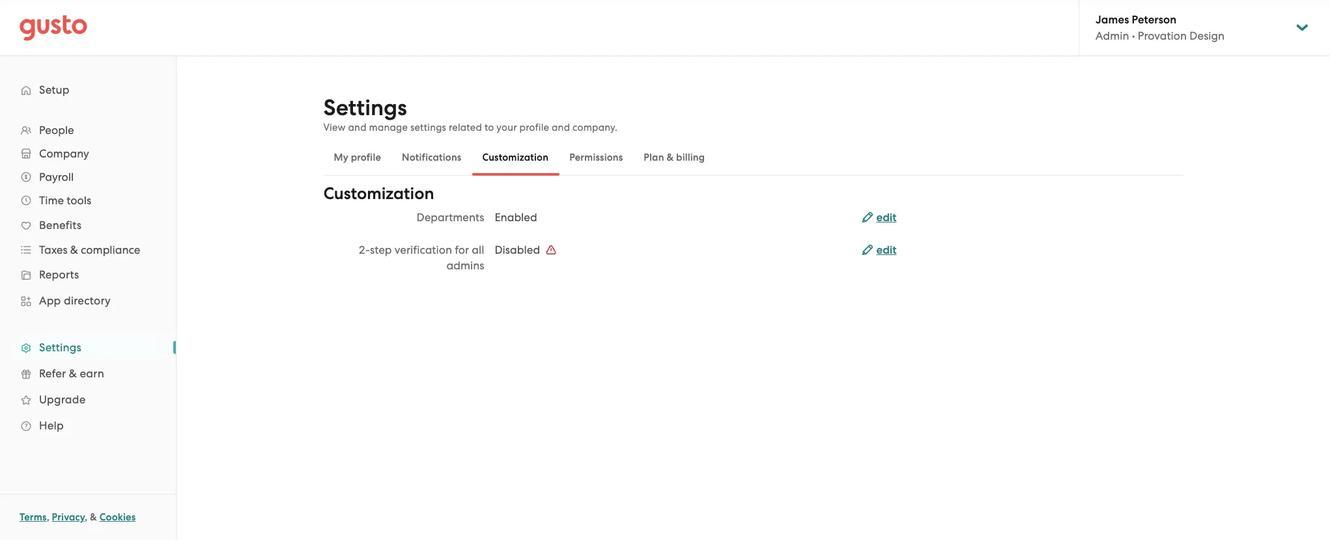 Task type: vqa. For each thing, say whether or not it's contained in the screenshot.
an
no



Task type: locate. For each thing, give the bounding box(es) containing it.
people button
[[13, 119, 163, 142]]

peterson
[[1132, 13, 1177, 27]]

& for compliance
[[70, 244, 78, 257]]

provation
[[1138, 29, 1187, 42]]

& right taxes
[[70, 244, 78, 257]]

and
[[348, 122, 367, 134], [552, 122, 570, 134]]

1 vertical spatial customization
[[324, 184, 434, 204]]

& inside refer & earn link
[[69, 368, 77, 381]]

payroll
[[39, 171, 74, 184]]

refer & earn
[[39, 368, 104, 381]]

2 edit from the top
[[877, 244, 897, 257]]

2 edit button from the top
[[862, 243, 897, 259]]

customization down your
[[482, 152, 549, 164]]

tools
[[67, 194, 91, 207]]

settings inside 'settings' "link"
[[39, 341, 81, 354]]

settings link
[[13, 336, 163, 360]]

edit for disabled
[[877, 244, 897, 257]]

& inside 'plan & billing' button
[[667, 152, 674, 164]]

time tools button
[[13, 189, 163, 212]]

time
[[39, 194, 64, 207]]

related
[[449, 122, 482, 134]]

1 vertical spatial profile
[[351, 152, 381, 164]]

app
[[39, 295, 61, 308]]

cookies button
[[100, 510, 136, 526]]

setup link
[[13, 78, 163, 102]]

customization
[[482, 152, 549, 164], [324, 184, 434, 204]]

1 vertical spatial settings
[[39, 341, 81, 354]]

edit button
[[862, 210, 897, 226], [862, 243, 897, 259]]

payroll button
[[13, 166, 163, 189]]

0 horizontal spatial ,
[[47, 512, 49, 524]]

0 horizontal spatial profile
[[351, 152, 381, 164]]

profile right my at the top left of the page
[[351, 152, 381, 164]]

profile
[[520, 122, 549, 134], [351, 152, 381, 164]]

admin
[[1096, 29, 1130, 42]]

0 vertical spatial customization
[[482, 152, 549, 164]]

1 horizontal spatial ,
[[85, 512, 88, 524]]

reports link
[[13, 263, 163, 287]]

1 horizontal spatial profile
[[520, 122, 549, 134]]

help link
[[13, 414, 163, 438]]

0 vertical spatial edit button
[[862, 210, 897, 226]]

settings up the refer
[[39, 341, 81, 354]]

and right view
[[348, 122, 367, 134]]

2-step verification for all admins
[[359, 244, 484, 272]]

gusto navigation element
[[0, 56, 176, 460]]

all
[[472, 244, 484, 257]]

your
[[497, 122, 517, 134]]

profile inside settings view and manage settings related to your profile and company.
[[520, 122, 549, 134]]

customization down my profile
[[324, 184, 434, 204]]

, left the cookies button at the bottom left of page
[[85, 512, 88, 524]]

0 vertical spatial profile
[[520, 122, 549, 134]]

1 edit from the top
[[877, 211, 897, 225]]

0 horizontal spatial settings
[[39, 341, 81, 354]]

& inside "taxes & compliance" dropdown button
[[70, 244, 78, 257]]

& left the cookies button at the bottom left of page
[[90, 512, 97, 524]]

2 , from the left
[[85, 512, 88, 524]]

0 vertical spatial edit
[[877, 211, 897, 225]]

and left company.
[[552, 122, 570, 134]]

privacy
[[52, 512, 85, 524]]

0 horizontal spatial customization
[[324, 184, 434, 204]]

manage
[[369, 122, 408, 134]]

1 vertical spatial edit button
[[862, 243, 897, 259]]

list
[[0, 119, 176, 439]]

design
[[1190, 29, 1225, 42]]

1 horizontal spatial customization
[[482, 152, 549, 164]]

module__icon___go7vc image
[[546, 245, 557, 255]]

james
[[1096, 13, 1130, 27]]

edit
[[877, 211, 897, 225], [877, 244, 897, 257]]

settings up manage
[[324, 94, 407, 121]]

compliance
[[81, 244, 140, 257]]

my profile button
[[324, 142, 392, 173]]

taxes
[[39, 244, 68, 257]]

profile right your
[[520, 122, 549, 134]]

permissions
[[570, 152, 623, 164]]

1 edit button from the top
[[862, 210, 897, 226]]

& left earn
[[69, 368, 77, 381]]

settings inside settings view and manage settings related to your profile and company.
[[324, 94, 407, 121]]

settings tabs tab list
[[324, 139, 1184, 176]]

settings
[[324, 94, 407, 121], [39, 341, 81, 354]]

1 horizontal spatial settings
[[324, 94, 407, 121]]

settings view and manage settings related to your profile and company.
[[324, 94, 618, 134]]

•
[[1132, 29, 1136, 42]]

company
[[39, 147, 89, 160]]

0 vertical spatial settings
[[324, 94, 407, 121]]

& for earn
[[69, 368, 77, 381]]

1 vertical spatial edit
[[877, 244, 897, 257]]

1 horizontal spatial and
[[552, 122, 570, 134]]

, left privacy
[[47, 512, 49, 524]]

& right plan
[[667, 152, 674, 164]]

,
[[47, 512, 49, 524], [85, 512, 88, 524]]

my profile
[[334, 152, 381, 164]]

disabled
[[495, 244, 543, 257]]

customization button
[[472, 142, 559, 173]]

&
[[667, 152, 674, 164], [70, 244, 78, 257], [69, 368, 77, 381], [90, 512, 97, 524]]

terms
[[20, 512, 47, 524]]

settings for settings view and manage settings related to your profile and company.
[[324, 94, 407, 121]]

0 horizontal spatial and
[[348, 122, 367, 134]]



Task type: describe. For each thing, give the bounding box(es) containing it.
my
[[334, 152, 349, 164]]

plan & billing
[[644, 152, 705, 164]]

terms , privacy , & cookies
[[20, 512, 136, 524]]

taxes & compliance
[[39, 244, 140, 257]]

upgrade link
[[13, 388, 163, 412]]

setup
[[39, 83, 70, 96]]

time tools
[[39, 194, 91, 207]]

enabled
[[495, 211, 537, 224]]

1 and from the left
[[348, 122, 367, 134]]

benefits
[[39, 219, 82, 232]]

settings for settings
[[39, 341, 81, 354]]

settings
[[411, 122, 446, 134]]

2 and from the left
[[552, 122, 570, 134]]

step
[[370, 244, 392, 257]]

refer & earn link
[[13, 362, 163, 386]]

people
[[39, 124, 74, 137]]

admins
[[447, 259, 484, 272]]

app directory
[[39, 295, 111, 308]]

cookies
[[100, 512, 136, 524]]

edit button for enabled
[[862, 210, 897, 226]]

reports
[[39, 268, 79, 282]]

permissions button
[[559, 142, 634, 173]]

benefits link
[[13, 214, 163, 237]]

departments
[[417, 211, 484, 224]]

refer
[[39, 368, 66, 381]]

company.
[[573, 122, 618, 134]]

notifications
[[402, 152, 462, 164]]

plan & billing button
[[634, 142, 716, 173]]

billing
[[676, 152, 705, 164]]

plan
[[644, 152, 664, 164]]

& for billing
[[667, 152, 674, 164]]

profile inside button
[[351, 152, 381, 164]]

edit button for disabled
[[862, 243, 897, 259]]

edit for enabled
[[877, 211, 897, 225]]

to
[[485, 122, 494, 134]]

upgrade
[[39, 394, 86, 407]]

for
[[455, 244, 469, 257]]

james peterson admin • provation design
[[1096, 13, 1225, 42]]

notifications button
[[392, 142, 472, 173]]

1 , from the left
[[47, 512, 49, 524]]

customization inside button
[[482, 152, 549, 164]]

verification
[[395, 244, 452, 257]]

privacy link
[[52, 512, 85, 524]]

2-
[[359, 244, 370, 257]]

earn
[[80, 368, 104, 381]]

help
[[39, 420, 64, 433]]

directory
[[64, 295, 111, 308]]

view
[[324, 122, 346, 134]]

taxes & compliance button
[[13, 238, 163, 262]]

app directory link
[[13, 289, 163, 313]]

list containing people
[[0, 119, 176, 439]]

company button
[[13, 142, 163, 166]]

home image
[[20, 15, 87, 41]]

terms link
[[20, 512, 47, 524]]



